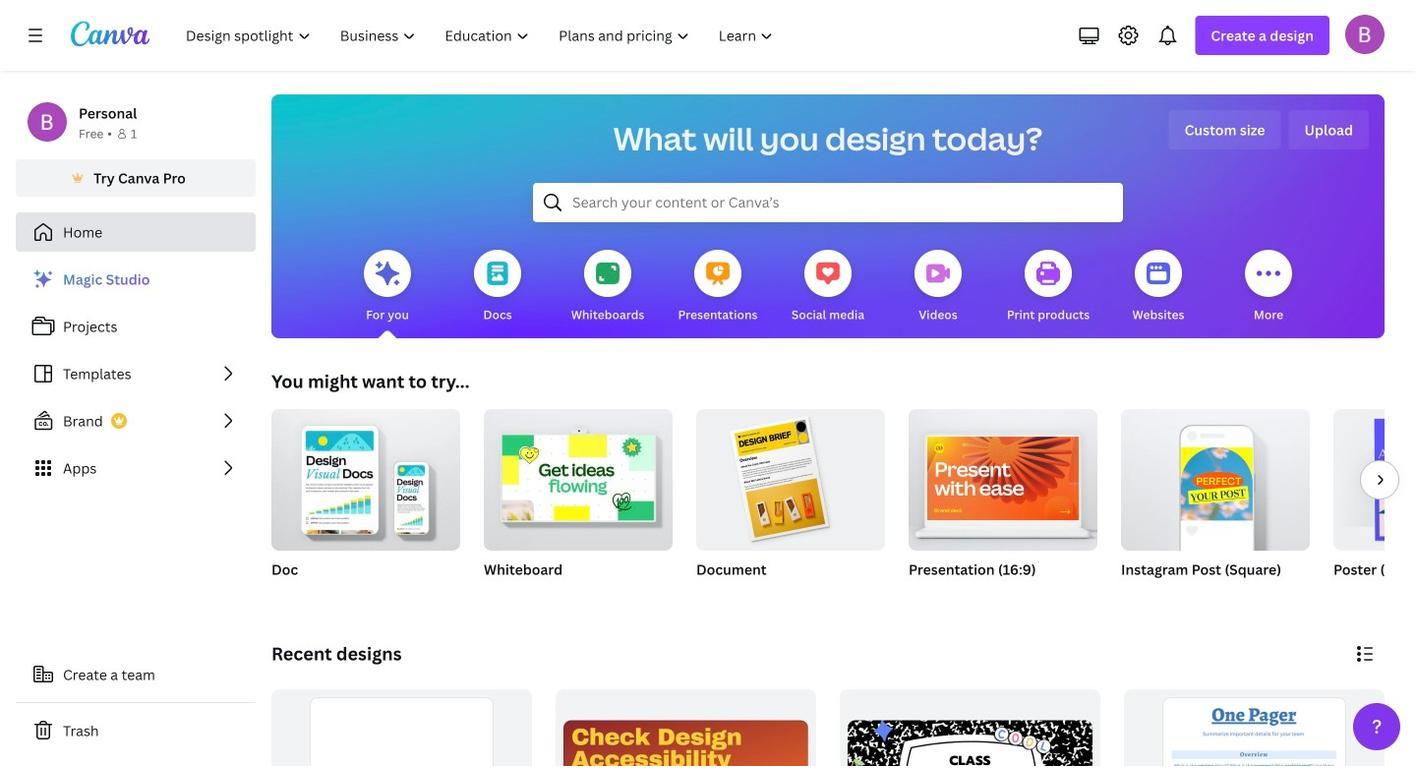 Task type: locate. For each thing, give the bounding box(es) containing it.
None search field
[[533, 183, 1123, 222]]

top level navigation element
[[173, 16, 790, 55]]

list
[[16, 260, 256, 488]]

group
[[271, 401, 460, 604], [271, 401, 460, 551], [484, 401, 673, 604], [484, 401, 673, 551], [696, 401, 885, 604], [696, 401, 885, 551], [909, 409, 1098, 604], [909, 409, 1098, 551], [1121, 409, 1310, 604], [1334, 409, 1416, 604], [271, 690, 532, 766], [556, 690, 816, 766]]



Task type: vqa. For each thing, say whether or not it's contained in the screenshot.
group
yes



Task type: describe. For each thing, give the bounding box(es) containing it.
bob builder image
[[1346, 15, 1385, 54]]

Search search field
[[572, 184, 1084, 221]]



